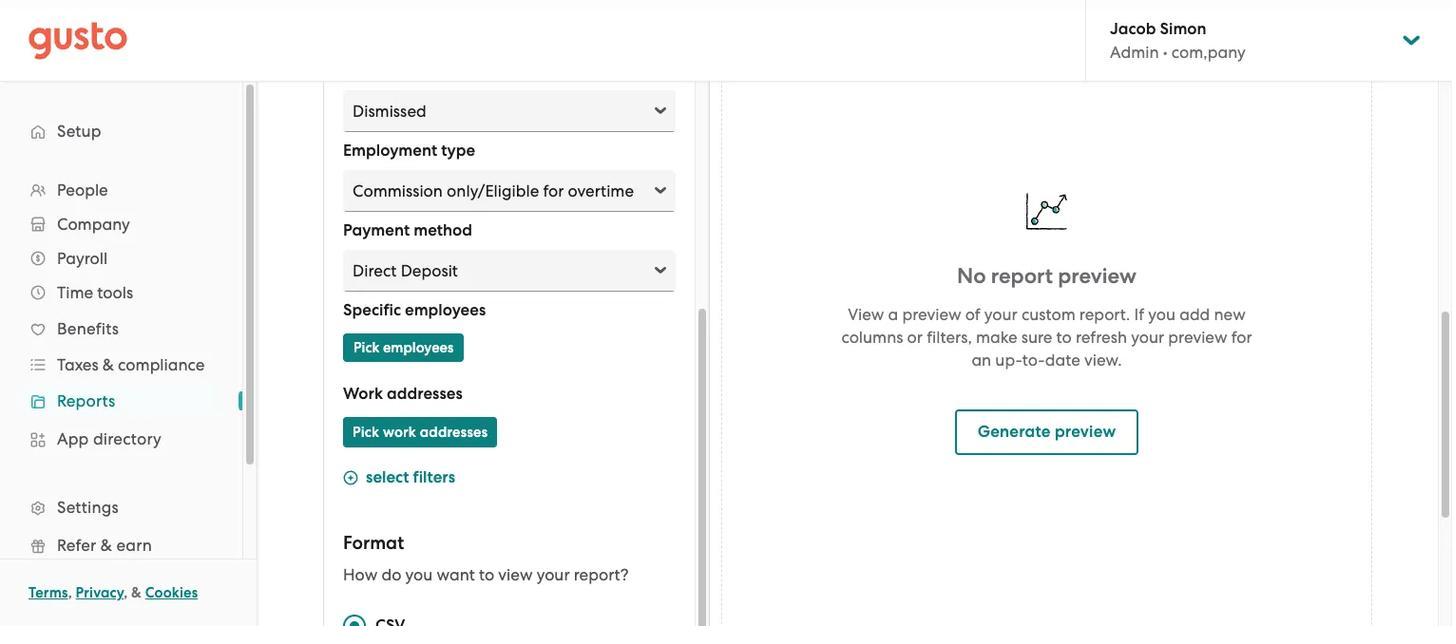 Task type: vqa. For each thing, say whether or not it's contained in the screenshot.
Last trusted device
no



Task type: describe. For each thing, give the bounding box(es) containing it.
setup
[[57, 122, 101, 141]]

work
[[383, 424, 416, 441]]

taxes & compliance button
[[19, 348, 223, 382]]

select filters button
[[343, 467, 455, 492]]

pick work addresses button
[[343, 417, 497, 448]]

cookies button
[[145, 582, 198, 605]]

refresh
[[1076, 327, 1128, 347]]

tools
[[97, 283, 133, 302]]

new
[[1214, 305, 1246, 324]]

how do you want to view your report?
[[343, 566, 629, 585]]

generate
[[978, 422, 1051, 442]]

generate preview
[[978, 422, 1116, 442]]

directory
[[93, 430, 162, 449]]

refer
[[57, 536, 96, 555]]

sure
[[1022, 327, 1053, 347]]

app
[[57, 430, 89, 449]]

to-
[[1023, 350, 1046, 369]]

select
[[366, 468, 409, 488]]

pick employees button
[[343, 334, 464, 362]]

for
[[1232, 327, 1253, 347]]

custom
[[1022, 305, 1076, 324]]

simon
[[1160, 19, 1207, 39]]

gusto navigation element
[[0, 82, 242, 626]]

benefits
[[57, 319, 119, 338]]

module__icon___go7vc image
[[343, 471, 358, 486]]

status
[[441, 61, 487, 81]]

type
[[441, 141, 475, 161]]

add
[[1180, 305, 1210, 324]]

0 horizontal spatial your
[[537, 566, 570, 585]]

2 , from the left
[[124, 585, 128, 602]]

pick work addresses
[[353, 424, 488, 441]]

to inside view a preview of your custom report. if you add new columns or filters, make sure to refresh your preview for an up-to-date view.
[[1057, 327, 1072, 347]]

cookies
[[145, 585, 198, 602]]

report?
[[574, 566, 629, 585]]

method
[[414, 221, 472, 241]]

admin
[[1110, 43, 1159, 62]]

1 vertical spatial to
[[479, 566, 494, 585]]

& for compliance
[[102, 356, 114, 375]]

employment status
[[343, 61, 487, 81]]

view a preview of your custom report. if you add new columns or filters, make sure to refresh your preview for an up-to-date view.
[[842, 305, 1253, 369]]

addresses inside pick work addresses button
[[420, 424, 488, 441]]

work addresses
[[343, 384, 463, 404]]

columns
[[842, 327, 903, 347]]

taxes & compliance
[[57, 356, 205, 375]]

com,pany
[[1172, 43, 1246, 62]]

generate preview button
[[955, 409, 1139, 455]]

terms , privacy , & cookies
[[29, 585, 198, 602]]

app directory
[[57, 430, 162, 449]]

app directory link
[[19, 422, 223, 456]]

company
[[57, 215, 130, 234]]

terms
[[29, 585, 68, 602]]

0 horizontal spatial you
[[406, 566, 433, 585]]

1 horizontal spatial your
[[985, 305, 1018, 324]]

employment for employment status
[[343, 61, 437, 81]]

home image
[[29, 21, 127, 59]]

specific employees
[[343, 300, 486, 320]]



Task type: locate. For each thing, give the bounding box(es) containing it.
addresses up filters
[[420, 424, 488, 441]]

0 vertical spatial employment
[[343, 61, 437, 81]]

employment left type
[[343, 141, 437, 161]]

employees for specific employees
[[405, 300, 486, 320]]

employees up pick employees button
[[405, 300, 486, 320]]

1 vertical spatial &
[[101, 536, 112, 555]]

1 horizontal spatial to
[[1057, 327, 1072, 347]]

payroll button
[[19, 241, 223, 276]]

2 horizontal spatial your
[[1132, 327, 1165, 347]]

employees inside button
[[383, 339, 454, 356]]

preview
[[1058, 263, 1137, 289], [903, 305, 962, 324], [1169, 327, 1228, 347], [1055, 422, 1116, 442]]

or
[[907, 327, 923, 347]]

employment for employment type
[[343, 141, 437, 161]]

preview up report.
[[1058, 263, 1137, 289]]

your up make
[[985, 305, 1018, 324]]

company button
[[19, 207, 223, 241]]

preview right generate
[[1055, 422, 1116, 442]]

reports link
[[19, 384, 223, 418]]

make
[[976, 327, 1018, 347]]

pick for pick work addresses
[[353, 424, 379, 441]]

list containing people
[[0, 173, 242, 626]]

payment method
[[343, 221, 472, 241]]

your right "view"
[[537, 566, 570, 585]]

jacob
[[1110, 19, 1156, 39]]

addresses up pick work addresses
[[387, 384, 463, 404]]

you right "if"
[[1149, 305, 1176, 324]]

employees for pick employees
[[383, 339, 454, 356]]

you
[[1149, 305, 1176, 324], [406, 566, 433, 585]]

do
[[382, 566, 402, 585]]

time tools
[[57, 283, 133, 302]]

no report preview
[[957, 263, 1137, 289]]

people
[[57, 181, 108, 200]]

2 employment from the top
[[343, 141, 437, 161]]

specific
[[343, 300, 401, 320]]

payment
[[343, 221, 410, 241]]

1 employment from the top
[[343, 61, 437, 81]]

benefits link
[[19, 312, 223, 346]]

0 vertical spatial you
[[1149, 305, 1176, 324]]

0 vertical spatial addresses
[[387, 384, 463, 404]]

view.
[[1085, 350, 1122, 369]]

jacob simon admin • com,pany
[[1110, 19, 1246, 62]]

1 horizontal spatial ,
[[124, 585, 128, 602]]

compliance
[[118, 356, 205, 375]]

1 horizontal spatial you
[[1149, 305, 1176, 324]]

refer & earn link
[[19, 529, 223, 563]]

of
[[966, 305, 981, 324]]

earn
[[116, 536, 152, 555]]

0 vertical spatial your
[[985, 305, 1018, 324]]

employment left status
[[343, 61, 437, 81]]

2 vertical spatial &
[[131, 585, 142, 602]]

pick
[[354, 339, 380, 356], [353, 424, 379, 441]]

employees down specific employees
[[383, 339, 454, 356]]

setup link
[[19, 114, 223, 148]]

report.
[[1080, 305, 1131, 324]]

0 vertical spatial to
[[1057, 327, 1072, 347]]

pick for pick employees
[[354, 339, 380, 356]]

to
[[1057, 327, 1072, 347], [479, 566, 494, 585]]

settings link
[[19, 491, 223, 525]]

date
[[1046, 350, 1081, 369]]

0 vertical spatial pick
[[354, 339, 380, 356]]

people button
[[19, 173, 223, 207]]

your down "if"
[[1132, 327, 1165, 347]]

to left "view"
[[479, 566, 494, 585]]

taxes
[[57, 356, 99, 375]]

1 , from the left
[[68, 585, 72, 602]]

privacy
[[76, 585, 124, 602]]

to up date
[[1057, 327, 1072, 347]]

time
[[57, 283, 93, 302]]

an
[[972, 350, 992, 369]]

view
[[498, 566, 533, 585]]

& right taxes
[[102, 356, 114, 375]]

payroll
[[57, 249, 108, 268]]

report
[[991, 263, 1053, 289]]

time tools button
[[19, 276, 223, 310]]

& for earn
[[101, 536, 112, 555]]

preview down add
[[1169, 327, 1228, 347]]

pick employees
[[354, 339, 454, 356]]

&
[[102, 356, 114, 375], [101, 536, 112, 555], [131, 585, 142, 602]]

1 vertical spatial you
[[406, 566, 433, 585]]

addresses
[[387, 384, 463, 404], [420, 424, 488, 441]]

0 horizontal spatial to
[[479, 566, 494, 585]]

0 vertical spatial &
[[102, 356, 114, 375]]

filters,
[[927, 327, 972, 347]]

refer & earn
[[57, 536, 152, 555]]

,
[[68, 585, 72, 602], [124, 585, 128, 602]]

filters
[[413, 468, 455, 488]]

0 horizontal spatial ,
[[68, 585, 72, 602]]

work
[[343, 384, 383, 404]]

if
[[1135, 305, 1145, 324]]

privacy link
[[76, 585, 124, 602]]

employment type
[[343, 141, 475, 161]]

select filters
[[366, 468, 455, 488]]

pick down specific
[[354, 339, 380, 356]]

1 vertical spatial employment
[[343, 141, 437, 161]]

1 vertical spatial pick
[[353, 424, 379, 441]]

want
[[437, 566, 475, 585]]

employment
[[343, 61, 437, 81], [343, 141, 437, 161]]

•
[[1163, 43, 1168, 62]]

list
[[0, 173, 242, 626]]

0 vertical spatial employees
[[405, 300, 486, 320]]

, left cookies button
[[124, 585, 128, 602]]

& left cookies button
[[131, 585, 142, 602]]

& inside dropdown button
[[102, 356, 114, 375]]

no
[[957, 263, 986, 289]]

a
[[888, 305, 899, 324]]

reports
[[57, 392, 115, 411]]

1 vertical spatial addresses
[[420, 424, 488, 441]]

format
[[343, 532, 404, 554]]

how
[[343, 566, 378, 585]]

2 vertical spatial your
[[537, 566, 570, 585]]

settings
[[57, 498, 119, 517]]

pick left work
[[353, 424, 379, 441]]

view
[[848, 305, 884, 324]]

terms link
[[29, 585, 68, 602]]

1 vertical spatial employees
[[383, 339, 454, 356]]

1 vertical spatial your
[[1132, 327, 1165, 347]]

preview up or
[[903, 305, 962, 324]]

up-
[[996, 350, 1023, 369]]

& left earn
[[101, 536, 112, 555]]

, left privacy
[[68, 585, 72, 602]]

you inside view a preview of your custom report. if you add new columns or filters, make sure to refresh your preview for an up-to-date view.
[[1149, 305, 1176, 324]]

you right 'do'
[[406, 566, 433, 585]]

preview inside button
[[1055, 422, 1116, 442]]



